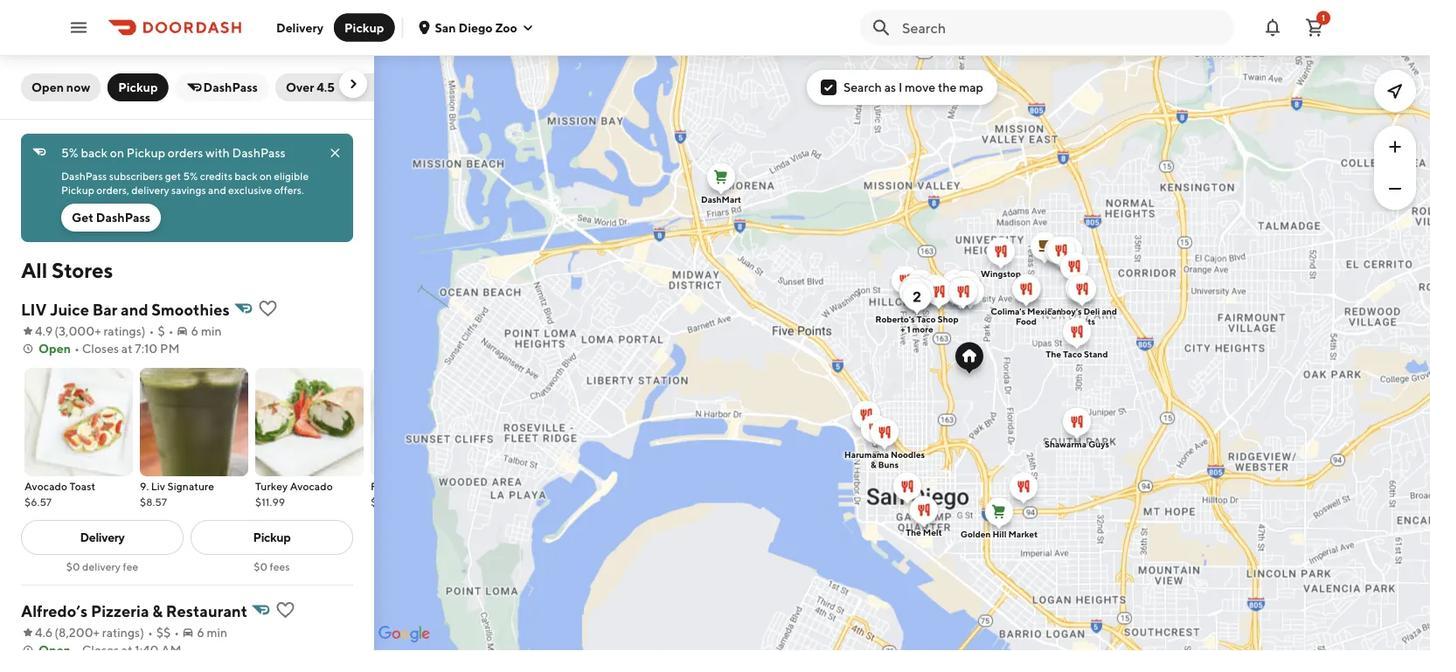 Task type: vqa. For each thing, say whether or not it's contained in the screenshot.
the Offers
no



Task type: locate. For each thing, give the bounding box(es) containing it.
1
[[1322, 13, 1326, 23], [907, 324, 911, 334], [907, 324, 911, 334]]

delivery up over
[[276, 20, 324, 35]]

dashpass up the with at the left
[[203, 80, 258, 94]]

on up exclusive
[[260, 170, 272, 182]]

deli
[[1084, 306, 1100, 317], [1084, 306, 1100, 317]]

pickup right now
[[118, 80, 158, 94]]

wingstop
[[981, 269, 1021, 279], [981, 269, 1021, 279]]

open for open now
[[31, 80, 64, 94]]

turkey
[[255, 480, 288, 492]]

1 vertical spatial )
[[140, 626, 144, 640]]

and inside dashpass subscribers get 5% credits back on eligible pickup orders, delivery savings and exclusive offers.
[[208, 184, 226, 196]]

roberto's
[[876, 314, 915, 324], [876, 314, 915, 324]]

average rating of 4.9 out of 5 element
[[21, 323, 53, 340]]

delivery inside dashpass subscribers get 5% credits back on eligible pickup orders, delivery savings and exclusive offers.
[[131, 184, 169, 196]]

0 horizontal spatial avocado
[[24, 480, 67, 492]]

with
[[206, 146, 230, 160]]

offers.
[[274, 184, 304, 196]]

smoothies
[[152, 300, 230, 319]]

9.
[[140, 480, 149, 492]]

0 vertical spatial min
[[201, 324, 222, 338]]

ratings up 'at' at the left of page
[[104, 324, 141, 338]]

1 items, open order cart image
[[1305, 17, 1326, 38]]

1 avocado from the left
[[24, 480, 67, 492]]

min down restaurant
[[207, 626, 228, 640]]

1 vertical spatial ratings
[[102, 626, 140, 640]]

back
[[81, 146, 108, 160], [235, 170, 258, 182]]

2 $0 from the left
[[254, 560, 268, 573]]

liv
[[151, 480, 165, 492]]

san
[[435, 20, 456, 35]]

powered by google image
[[379, 626, 430, 644]]

dashpass up orders,
[[61, 170, 107, 182]]

delivery up the $0 delivery fee on the bottom left of page
[[80, 530, 125, 545]]

$0 left fees
[[254, 560, 268, 573]]

5% inside dashpass subscribers get 5% credits back on eligible pickup orders, delivery savings and exclusive offers.
[[183, 170, 198, 182]]

1 vertical spatial min
[[207, 626, 228, 640]]

1 horizontal spatial $0
[[254, 560, 268, 573]]

click to add this store to your saved list image
[[257, 298, 278, 319], [275, 600, 296, 621]]

fatboy's
[[1048, 306, 1082, 317], [1048, 306, 1082, 317]]

0 vertical spatial back
[[81, 146, 108, 160]]

san diego zoo
[[435, 20, 518, 35]]

0 vertical spatial ratings
[[104, 324, 141, 338]]

$0 for delivery
[[66, 560, 80, 573]]

avocado up $6.57
[[24, 480, 67, 492]]

0 vertical spatial delivery
[[276, 20, 324, 35]]

• left $ on the left of the page
[[149, 324, 154, 338]]

shop
[[938, 314, 959, 324], [938, 314, 959, 324]]

melt
[[923, 528, 942, 538], [923, 528, 942, 538]]

toast
[[70, 480, 95, 492]]

5% down open now button
[[61, 146, 78, 160]]

$0 down delivery link
[[66, 560, 80, 573]]

san diego zoo button
[[417, 20, 535, 35]]

golden hill market
[[961, 529, 1038, 539], [961, 529, 1038, 539]]

0 horizontal spatial delivery
[[80, 530, 125, 545]]

( right 4.6
[[54, 626, 59, 640]]

dashpass
[[203, 80, 258, 94], [232, 146, 286, 160], [61, 170, 107, 182], [96, 210, 151, 225]]

pickup button up next icon
[[334, 14, 395, 42]]

•
[[149, 324, 154, 338], [168, 324, 174, 338], [74, 341, 79, 356], [148, 626, 153, 640], [174, 626, 179, 640]]

1 vertical spatial 5%
[[183, 170, 198, 182]]

Search as I move the map checkbox
[[821, 80, 837, 95]]

more
[[913, 324, 934, 334], [913, 324, 934, 334]]

• $$
[[148, 626, 171, 640]]

taco
[[917, 314, 936, 324], [917, 314, 936, 324], [1063, 349, 1082, 359], [1063, 349, 1082, 359]]

fatboy's deli and spirits
[[1048, 306, 1117, 327], [1048, 306, 1117, 327]]

• right $ on the left of the page
[[168, 324, 174, 338]]

0 vertical spatial 6
[[191, 324, 199, 338]]

buns
[[878, 460, 899, 470], [878, 460, 899, 470]]

min down smoothies at the top left
[[201, 324, 222, 338]]

liv juice bar and smoothies
[[21, 300, 230, 319]]

1 vertical spatial delivery
[[80, 530, 125, 545]]

5%
[[61, 146, 78, 160], [183, 170, 198, 182]]

pickup for pickup link
[[253, 530, 291, 545]]

the melt
[[906, 528, 942, 538], [906, 528, 942, 538]]

open inside button
[[31, 80, 64, 94]]

pizzeria
[[91, 602, 149, 620]]

open now
[[31, 80, 90, 94]]

1 inside button
[[1322, 13, 1326, 23]]

dashpass down orders,
[[96, 210, 151, 225]]

6 min down smoothies at the top left
[[191, 324, 222, 338]]

colima's
[[991, 306, 1026, 317], [991, 306, 1026, 317]]

pickup up get at the top left
[[61, 184, 94, 196]]

avocado toast $6.57
[[24, 480, 95, 508]]

back up exclusive
[[235, 170, 258, 182]]

0 vertical spatial delivery
[[131, 184, 169, 196]]

dashpass inside button
[[203, 80, 258, 94]]

0 horizontal spatial delivery
[[82, 560, 121, 573]]

click to add this store to your saved list image for alfredo's pizzeria & restaurant
[[275, 600, 296, 621]]

orders,
[[96, 184, 129, 196]]

delivery inside delivery "button"
[[276, 20, 324, 35]]

1 ( from the top
[[54, 324, 59, 338]]

zoo
[[495, 20, 518, 35]]

1 horizontal spatial on
[[260, 170, 272, 182]]

$0
[[66, 560, 80, 573], [254, 560, 268, 573]]

dashpass button
[[175, 73, 268, 101]]

1 vertical spatial 6 min
[[197, 626, 228, 640]]

• right $$
[[174, 626, 179, 640]]

( for liv
[[54, 324, 59, 338]]

open
[[31, 80, 64, 94], [38, 341, 71, 356]]

delivery for delivery "button" on the top of page
[[276, 20, 324, 35]]

average rating of 4.6 out of 5 element
[[21, 624, 53, 642]]

1 vertical spatial on
[[260, 170, 272, 182]]

) left • $$
[[140, 626, 144, 640]]

ratings down pizzeria
[[102, 626, 140, 640]]

0 vertical spatial open
[[31, 80, 64, 94]]

0 vertical spatial )
[[141, 324, 146, 338]]

(
[[54, 324, 59, 338], [54, 626, 59, 640]]

stand
[[1084, 349, 1108, 359], [1084, 349, 1108, 359]]

1 horizontal spatial avocado
[[290, 480, 333, 492]]

1 vertical spatial open
[[38, 341, 71, 356]]

the
[[938, 80, 957, 94]]

1 horizontal spatial delivery
[[276, 20, 324, 35]]

alfredo's pizzeria & restaurant
[[21, 602, 247, 620]]

avocado inside turkey avocado $11.99
[[290, 480, 333, 492]]

and
[[208, 184, 226, 196], [121, 300, 148, 319], [1102, 306, 1117, 317], [1102, 306, 1117, 317]]

delivery for delivery link
[[80, 530, 125, 545]]

$0 fees
[[254, 560, 290, 573]]

notification bell image
[[1263, 17, 1284, 38]]

back up orders,
[[81, 146, 108, 160]]

fees
[[270, 560, 290, 573]]

pickup up $0 fees on the bottom left
[[253, 530, 291, 545]]

ratings for &
[[102, 626, 140, 640]]

delivery down delivery link
[[82, 560, 121, 573]]

$$
[[156, 626, 171, 640]]

+
[[901, 324, 905, 334], [901, 324, 905, 334]]

shawarma guys
[[1045, 439, 1110, 449], [1045, 439, 1110, 449]]

open left now
[[31, 80, 64, 94]]

open down 4.9
[[38, 341, 71, 356]]

1 $0 from the left
[[66, 560, 80, 573]]

0 vertical spatial click to add this store to your saved list image
[[257, 298, 278, 319]]

0 horizontal spatial on
[[110, 146, 124, 160]]

roberto's taco shop + 1 more
[[876, 314, 959, 334], [876, 314, 959, 334]]

avocado
[[24, 480, 67, 492], [290, 480, 333, 492]]

1 vertical spatial (
[[54, 626, 59, 640]]

click to add this store to your saved list image down fees
[[275, 600, 296, 621]]

map region
[[261, 0, 1430, 651]]

click to add this store to your saved list image right smoothies at the top left
[[257, 298, 278, 319]]

$
[[158, 324, 165, 338]]

min for liv juice bar and smoothies
[[201, 324, 222, 338]]

5% up savings
[[183, 170, 198, 182]]

all
[[21, 258, 47, 282]]

turkey avocado $11.99
[[255, 480, 333, 508]]

6 for restaurant
[[197, 626, 204, 640]]

$11.99
[[255, 496, 285, 508]]

1 horizontal spatial delivery
[[131, 184, 169, 196]]

on
[[110, 146, 124, 160], [260, 170, 272, 182]]

on up subscribers
[[110, 146, 124, 160]]

get dashpass button
[[61, 204, 161, 232]]

hill
[[993, 529, 1007, 539], [993, 529, 1007, 539]]

delivery
[[276, 20, 324, 35], [80, 530, 125, 545]]

0 horizontal spatial 5%
[[61, 146, 78, 160]]

6 min down restaurant
[[197, 626, 228, 640]]

0 vertical spatial (
[[54, 324, 59, 338]]

0 horizontal spatial pickup button
[[108, 73, 168, 101]]

pickup button right now
[[108, 73, 168, 101]]

1 vertical spatial click to add this store to your saved list image
[[275, 600, 296, 621]]

shawarma
[[1045, 439, 1087, 449], [1045, 439, 1087, 449]]

( right 4.9
[[54, 324, 59, 338]]

1 horizontal spatial back
[[235, 170, 258, 182]]

0 horizontal spatial back
[[81, 146, 108, 160]]

food
[[1016, 317, 1037, 327], [1016, 317, 1037, 327]]

colima's mexican food
[[991, 306, 1062, 327], [991, 306, 1062, 327]]

golden
[[961, 529, 991, 539], [961, 529, 991, 539]]

1 horizontal spatial pickup button
[[334, 14, 395, 42]]

dashmart
[[701, 195, 741, 205], [701, 195, 741, 205]]

&
[[871, 460, 877, 470], [871, 460, 877, 470], [152, 602, 163, 620]]

1 vertical spatial back
[[235, 170, 258, 182]]

0 vertical spatial 6 min
[[191, 324, 222, 338]]

delivery down subscribers
[[131, 184, 169, 196]]

6 down smoothies at the top left
[[191, 324, 199, 338]]

min for alfredo's pizzeria & restaurant
[[207, 626, 228, 640]]

bowl
[[396, 480, 420, 492]]

avocado inside avocado toast $6.57
[[24, 480, 67, 492]]

1 vertical spatial 6
[[197, 626, 204, 640]]

guys
[[1089, 439, 1110, 449], [1089, 439, 1110, 449]]

pickup up next icon
[[345, 20, 384, 35]]

1 vertical spatial pickup button
[[108, 73, 168, 101]]

harumama noodles & buns
[[845, 450, 925, 470], [845, 450, 925, 470]]

mexican
[[1028, 306, 1062, 317], [1028, 306, 1062, 317]]

) left • $
[[141, 324, 146, 338]]

dashpass inside button
[[96, 210, 151, 225]]

6 min
[[191, 324, 222, 338], [197, 626, 228, 640]]

0 horizontal spatial $0
[[66, 560, 80, 573]]

avocado right turkey
[[290, 480, 333, 492]]

move
[[905, 80, 936, 94]]

2 avocado from the left
[[290, 480, 333, 492]]

2 ( from the top
[[54, 626, 59, 640]]

)
[[141, 324, 146, 338], [140, 626, 144, 640]]

1 horizontal spatial 5%
[[183, 170, 198, 182]]

delivery inside delivery link
[[80, 530, 125, 545]]

6 down restaurant
[[197, 626, 204, 640]]

harumama
[[845, 450, 889, 460], [845, 450, 889, 460]]



Task type: describe. For each thing, give the bounding box(es) containing it.
at
[[121, 341, 132, 356]]

4.6
[[35, 626, 53, 640]]

recenter the map image
[[1385, 80, 1406, 101]]

ratings for bar
[[104, 324, 141, 338]]

( for alfredo's
[[54, 626, 59, 640]]

pickup for left pickup button
[[118, 80, 158, 94]]

open now button
[[21, 73, 101, 101]]

0 vertical spatial on
[[110, 146, 124, 160]]

( 8,200+ ratings )
[[54, 626, 144, 640]]

get dashpass
[[72, 210, 151, 225]]

all stores
[[21, 258, 113, 282]]

alfredo's
[[21, 602, 88, 620]]

4.5
[[317, 80, 335, 94]]

signature
[[167, 480, 214, 492]]

avocado toast image
[[24, 368, 133, 477]]

1 button
[[1298, 10, 1333, 45]]

now
[[66, 80, 90, 94]]

fruit
[[371, 480, 394, 492]]

over 4.5
[[286, 80, 335, 94]]

• left $$
[[148, 626, 153, 640]]

closes
[[82, 341, 119, 356]]

eligible
[[274, 170, 309, 182]]

) for and
[[141, 324, 146, 338]]

stores
[[52, 258, 113, 282]]

open menu image
[[68, 17, 89, 38]]

search
[[844, 80, 882, 94]]

next image
[[346, 77, 360, 91]]

9. liv signature image
[[140, 368, 248, 477]]

back inside dashpass subscribers get 5% credits back on eligible pickup orders, delivery savings and exclusive offers.
[[235, 170, 258, 182]]

i
[[899, 80, 903, 94]]

delivery link
[[21, 520, 184, 555]]

on inside dashpass subscribers get 5% credits back on eligible pickup orders, delivery savings and exclusive offers.
[[260, 170, 272, 182]]

dashpass subscribers get 5% credits back on eligible pickup orders, delivery savings and exclusive offers.
[[61, 170, 311, 196]]

get
[[72, 210, 94, 225]]

6 min for alfredo's pizzeria & restaurant
[[197, 626, 228, 640]]

over 4.5 button
[[275, 73, 392, 101]]

as
[[885, 80, 896, 94]]

savings
[[171, 184, 206, 196]]

9. liv signature $8.57
[[140, 480, 214, 508]]

exclusive
[[228, 184, 272, 196]]

• down 3,000+
[[74, 341, 79, 356]]

6 min for liv juice bar and smoothies
[[191, 324, 222, 338]]

$0 delivery fee
[[66, 560, 138, 573]]

diego
[[459, 20, 493, 35]]

click to add this store to your saved list image for liv juice bar and smoothies
[[257, 298, 278, 319]]

$8.57
[[140, 496, 167, 508]]

over
[[286, 80, 314, 94]]

delivery button
[[266, 14, 334, 42]]

liv
[[21, 300, 47, 319]]

4.9
[[35, 324, 53, 338]]

$6.57
[[24, 496, 52, 508]]

) for restaurant
[[140, 626, 144, 640]]

pickup for the topmost pickup button
[[345, 20, 384, 35]]

restaurant
[[166, 602, 247, 620]]

• $
[[149, 324, 165, 338]]

0 vertical spatial pickup button
[[334, 14, 395, 42]]

pm
[[160, 341, 180, 356]]

0 vertical spatial 5%
[[61, 146, 78, 160]]

map
[[959, 80, 984, 94]]

turkey avocado image
[[255, 368, 364, 477]]

Store search: begin typing to search for stores available on DoorDash text field
[[902, 18, 1224, 37]]

bar
[[92, 300, 118, 319]]

3,000+
[[59, 324, 101, 338]]

$0 for pickup
[[254, 560, 268, 573]]

get
[[165, 170, 181, 182]]

dashpass inside dashpass subscribers get 5% credits back on eligible pickup orders, delivery savings and exclusive offers.
[[61, 170, 107, 182]]

8,200+
[[59, 626, 100, 640]]

orders
[[168, 146, 203, 160]]

pickup up subscribers
[[127, 146, 165, 160]]

$11.00
[[371, 496, 403, 508]]

credits
[[200, 170, 233, 182]]

pickup link
[[191, 520, 353, 555]]

1 vertical spatial delivery
[[82, 560, 121, 573]]

fruit bowl $11.00
[[371, 480, 420, 508]]

( 3,000+ ratings )
[[54, 324, 146, 338]]

search as i move the map
[[844, 80, 984, 94]]

juice
[[50, 300, 89, 319]]

open • closes at 7:10 pm
[[38, 341, 180, 356]]

subscribers
[[109, 170, 163, 182]]

dashpass up exclusive
[[232, 146, 286, 160]]

pickup inside dashpass subscribers get 5% credits back on eligible pickup orders, delivery savings and exclusive offers.
[[61, 184, 94, 196]]

6 for and
[[191, 324, 199, 338]]

zoom in image
[[1385, 136, 1406, 157]]

7:10
[[135, 341, 158, 356]]

fee
[[123, 560, 138, 573]]

5% back on pickup orders with dashpass
[[61, 146, 286, 160]]

open for open • closes at 7:10 pm
[[38, 341, 71, 356]]

zoom out image
[[1385, 178, 1406, 199]]



